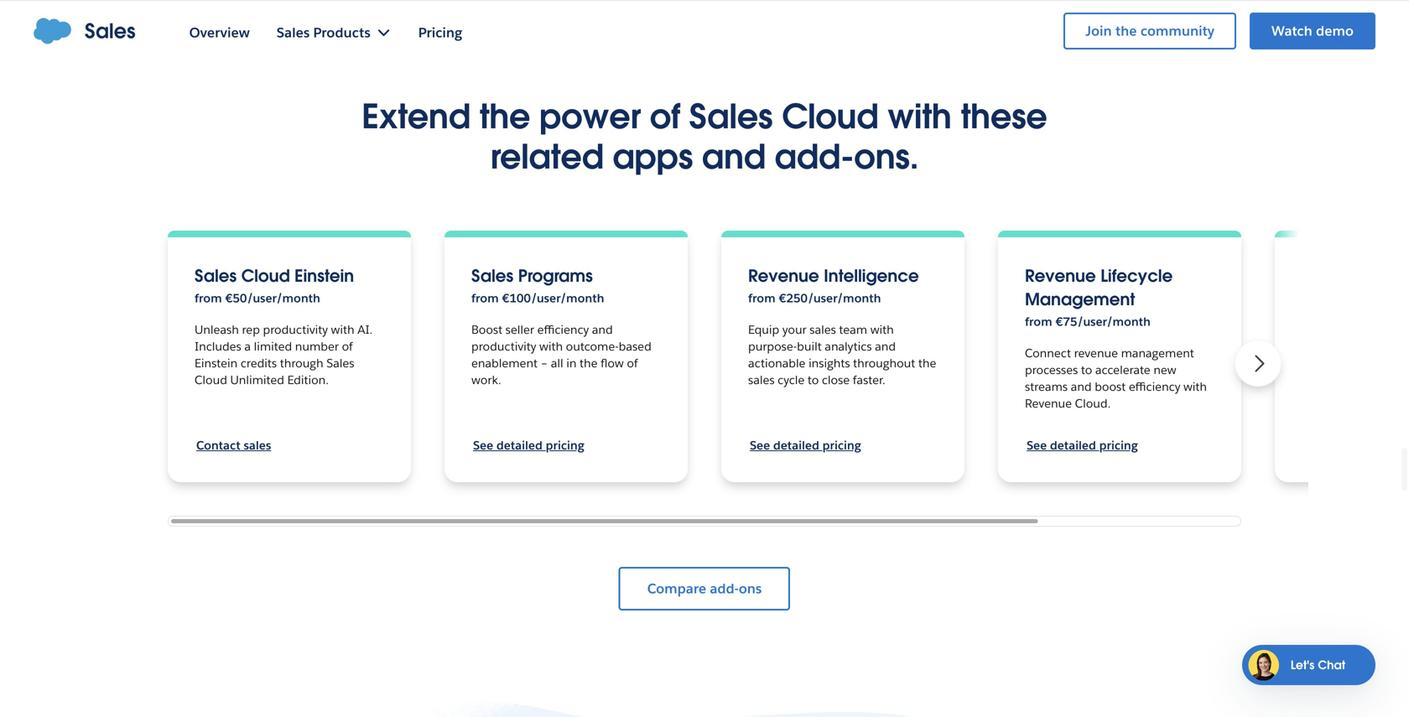 Task type: locate. For each thing, give the bounding box(es) containing it.
contact up 7253
[[1012, 13, 1055, 28]]

0 horizontal spatial einstein
[[195, 356, 238, 371]]

let's chat button
[[1243, 645, 1376, 686]]

sales inside sales programs from € 100 /user/month
[[472, 265, 514, 287]]

2 see detailed pricing link from the left
[[749, 436, 863, 456]]

–
[[541, 356, 548, 371]]

contact sales
[[196, 438, 271, 453]]

1 horizontal spatial productivity
[[472, 339, 537, 354]]

/user/month down programs
[[531, 291, 605, 306]]

einstein up number
[[295, 265, 354, 287]]

revenue for management
[[1026, 265, 1097, 287]]

€
[[226, 291, 233, 306], [503, 291, 510, 306], [779, 291, 787, 306], [1056, 314, 1064, 330]]

2 horizontal spatial pricing
[[1100, 438, 1139, 453]]

see detailed pricing for intelligence
[[750, 438, 862, 453]]

salesforce context menu utility navigation
[[1051, 11, 1376, 51]]

0 vertical spatial sales
[[810, 322, 837, 338]]

see detailed pricing link for lifecycle
[[1026, 436, 1140, 456]]

0 vertical spatial einstein
[[295, 265, 354, 287]]

detailed down work.
[[497, 438, 543, 453]]

team
[[840, 322, 868, 338]]

the inside extend the power of sales cloud with these related apps and add-ons.
[[480, 95, 531, 138]]

/user/month inside sales cloud einstein from € 50 /user/month
[[247, 291, 321, 306]]

1 see from the left
[[473, 438, 494, 453]]

3 see from the left
[[1027, 438, 1048, 453]]

1 horizontal spatial cloud
[[241, 265, 290, 287]]

from inside revenue lifecycle management from € 75 /user/month
[[1026, 314, 1053, 330]]

250
[[787, 291, 808, 306]]

revenue intelligence from € 250 /user/month
[[749, 265, 919, 306]]

from inside sales programs from € 100 /user/month
[[472, 291, 499, 306]]

sales
[[85, 18, 136, 44], [690, 95, 773, 138], [195, 265, 237, 287], [472, 265, 514, 287], [327, 356, 355, 371]]

pricing down 'close'
[[823, 438, 862, 453]]

pricing down in
[[546, 438, 585, 453]]

limited
[[254, 339, 292, 354]]

cloud inside extend the power of sales cloud with these related apps and add-ons.
[[782, 95, 879, 138]]

the
[[480, 95, 531, 138], [580, 356, 598, 371], [919, 356, 937, 371]]

€ up unleash
[[226, 291, 233, 306]]

efficiency down new
[[1129, 380, 1181, 395]]

unleash rep productivity with ai. includes a limited number of einstein credits through sales cloud unlimited edition.
[[195, 322, 373, 388]]

and up throughout
[[875, 339, 896, 354]]

see detailed pricing down cloud.
[[1027, 438, 1139, 453]]

to inside connect revenue management processes to accelerate new streams and boost efficiency with revenue cloud.
[[1082, 363, 1093, 378]]

with
[[888, 95, 952, 138], [331, 322, 355, 338], [871, 322, 894, 338], [540, 339, 563, 354], [1184, 380, 1208, 395]]

contact us link
[[1012, 13, 1072, 28]]

contact inside contact us 00800 7253 3333
[[1012, 13, 1055, 28]]

sales link
[[34, 18, 136, 44]]

0 horizontal spatial sales
[[244, 438, 271, 453]]

see detailed pricing link for programs
[[472, 436, 587, 456]]

productivity inside boost seller efficiency and productivity with outcome-based enablement – all in the flow of work.
[[472, 339, 537, 354]]

purpose-
[[749, 339, 797, 354]]

from up equip
[[749, 291, 776, 306]]

revenue lifecycle management from € 75 /user/month
[[1026, 265, 1173, 330]]

1 vertical spatial contact
[[196, 438, 241, 453]]

1 horizontal spatial see detailed pricing link
[[749, 436, 863, 456]]

0 horizontal spatial cloud
[[195, 373, 227, 388]]

sales cloud einstein from € 50 /user/month
[[195, 265, 354, 306]]

see for sales programs
[[473, 438, 494, 453]]

0 vertical spatial of
[[650, 95, 681, 138]]

1 horizontal spatial einstein
[[295, 265, 354, 287]]

/user/month up revenue
[[1078, 314, 1151, 330]]

7253
[[1031, 33, 1060, 48]]

0 vertical spatial productivity
[[263, 322, 328, 338]]

efficiency inside boost seller efficiency and productivity with outcome-based enablement – all in the flow of work.
[[538, 322, 589, 338]]

2 vertical spatial sales
[[244, 438, 271, 453]]

einstein down includes
[[195, 356, 238, 371]]

3 pricing from the left
[[1100, 438, 1139, 453]]

see detailed pricing link down work.
[[472, 436, 587, 456]]

1 horizontal spatial pricing
[[823, 438, 862, 453]]

2 horizontal spatial see detailed pricing link
[[1026, 436, 1140, 456]]

/user/month inside revenue intelligence from € 250 /user/month
[[808, 291, 882, 306]]

contact down unlimited
[[196, 438, 241, 453]]

see detailed pricing
[[473, 438, 585, 453], [750, 438, 862, 453], [1027, 438, 1139, 453]]

sales down actionable
[[749, 373, 775, 388]]

the inside boost seller efficiency and productivity with outcome-based enablement – all in the flow of work.
[[580, 356, 598, 371]]

€ inside sales cloud einstein from € 50 /user/month
[[226, 291, 233, 306]]

pricing
[[546, 438, 585, 453], [823, 438, 862, 453], [1100, 438, 1139, 453]]

boost
[[472, 322, 503, 338]]

/user/month
[[247, 291, 321, 306], [531, 291, 605, 306], [808, 291, 882, 306], [1078, 314, 1151, 330]]

0 horizontal spatial the
[[480, 95, 531, 138]]

productivity up enablement
[[472, 339, 537, 354]]

0 horizontal spatial pricing
[[546, 438, 585, 453]]

from up boost
[[472, 291, 499, 306]]

revenue up 250
[[749, 265, 820, 287]]

site tools navigation
[[962, 10, 1376, 57]]

0 vertical spatial add-
[[775, 136, 855, 179]]

75
[[1064, 314, 1078, 330]]

0 horizontal spatial of
[[342, 339, 353, 354]]

connect
[[1026, 346, 1072, 361]]

€ up your
[[779, 291, 787, 306]]

0 horizontal spatial see
[[473, 438, 494, 453]]

revenue inside revenue lifecycle management from € 75 /user/month
[[1026, 265, 1097, 287]]

pricing for intelligence
[[823, 438, 862, 453]]

see detailed pricing down cycle
[[750, 438, 862, 453]]

sales for sales cloud einstein from € 50 /user/month
[[195, 265, 237, 287]]

2 horizontal spatial the
[[919, 356, 937, 371]]

add-
[[775, 136, 855, 179], [710, 581, 739, 598]]

1 see detailed pricing from the left
[[473, 438, 585, 453]]

number
[[295, 339, 339, 354]]

3 detailed from the left
[[1051, 438, 1097, 453]]

revenue up management
[[1026, 265, 1097, 287]]

sales down unlimited
[[244, 438, 271, 453]]

to right cycle
[[808, 373, 819, 388]]

1 horizontal spatial the
[[580, 356, 598, 371]]

and right "apps"
[[702, 136, 766, 179]]

2 pricing from the left
[[823, 438, 862, 453]]

1 vertical spatial of
[[342, 339, 353, 354]]

1 see detailed pricing link from the left
[[472, 436, 587, 456]]

see detailed pricing link down cycle
[[749, 436, 863, 456]]

with inside equip your sales team with purpose-built analytics and actionable insights throughout the sales cycle to close faster.
[[871, 322, 894, 338]]

2 vertical spatial cloud
[[195, 373, 227, 388]]

detailed for revenue lifecycle management
[[1051, 438, 1097, 453]]

efficiency up outcome-
[[538, 322, 589, 338]]

1 horizontal spatial of
[[627, 356, 638, 371]]

to
[[1082, 363, 1093, 378], [808, 373, 819, 388]]

rep
[[242, 322, 260, 338]]

sales programs link
[[472, 265, 593, 287]]

0 vertical spatial efficiency
[[538, 322, 589, 338]]

1 horizontal spatial to
[[1082, 363, 1093, 378]]

the inside equip your sales team with purpose-built analytics and actionable insights throughout the sales cycle to close faster.
[[919, 356, 937, 371]]

of inside the unleash rep productivity with ai. includes a limited number of einstein credits through sales cloud unlimited edition.
[[342, 339, 353, 354]]

0 horizontal spatial efficiency
[[538, 322, 589, 338]]

with inside extend the power of sales cloud with these related apps and add-ons.
[[888, 95, 952, 138]]

contact
[[1012, 13, 1055, 28], [196, 438, 241, 453]]

sales up built on the right top of the page
[[810, 322, 837, 338]]

1 horizontal spatial add-
[[775, 136, 855, 179]]

1 vertical spatial efficiency
[[1129, 380, 1181, 395]]

efficiency
[[538, 322, 589, 338], [1129, 380, 1181, 395]]

sales inside sales cloud einstein from € 50 /user/month
[[195, 265, 237, 287]]

detailed
[[497, 438, 543, 453], [774, 438, 820, 453], [1051, 438, 1097, 453]]

streams
[[1026, 380, 1068, 395]]

revenue inside connect revenue management processes to accelerate new streams and boost efficiency with revenue cloud.
[[1026, 396, 1073, 411]]

2 horizontal spatial of
[[650, 95, 681, 138]]

0 horizontal spatial see detailed pricing
[[473, 438, 585, 453]]

0 vertical spatial contact
[[1012, 13, 1055, 28]]

from left 50
[[195, 291, 222, 306]]

of right number
[[342, 339, 353, 354]]

0 horizontal spatial see detailed pricing link
[[472, 436, 587, 456]]

of right power
[[650, 95, 681, 138]]

efficiency inside connect revenue management processes to accelerate new streams and boost efficiency with revenue cloud.
[[1129, 380, 1181, 395]]

contact sales link
[[195, 436, 273, 456]]

0 horizontal spatial contact
[[196, 438, 241, 453]]

cloud inside the unleash rep productivity with ai. includes a limited number of einstein credits through sales cloud unlimited edition.
[[195, 373, 227, 388]]

pricing down cloud.
[[1100, 438, 1139, 453]]

1 vertical spatial productivity
[[472, 339, 537, 354]]

0 horizontal spatial add-
[[710, 581, 739, 598]]

1 horizontal spatial efficiency
[[1129, 380, 1181, 395]]

productivity up number
[[263, 322, 328, 338]]

/user/month down sales cloud einstein link at top left
[[247, 291, 321, 306]]

2 horizontal spatial cloud
[[782, 95, 879, 138]]

boost seller efficiency and productivity with outcome-based enablement – all in the flow of work.
[[472, 322, 652, 388]]

2 detailed from the left
[[774, 438, 820, 453]]

sales for sales programs from € 100 /user/month
[[472, 265, 514, 287]]

/user/month inside revenue lifecycle management from € 75 /user/month
[[1078, 314, 1151, 330]]

and up outcome-
[[592, 322, 613, 338]]

€ down management
[[1056, 314, 1064, 330]]

2 horizontal spatial see
[[1027, 438, 1048, 453]]

cycle
[[778, 373, 805, 388]]

2 see detailed pricing from the left
[[750, 438, 862, 453]]

see
[[473, 438, 494, 453], [750, 438, 771, 453], [1027, 438, 1048, 453]]

cloud.
[[1076, 396, 1111, 411]]

/user/month down revenue intelligence link
[[808, 291, 882, 306]]

3 see detailed pricing link from the left
[[1026, 436, 1140, 456]]

see detailed pricing link
[[472, 436, 587, 456], [749, 436, 863, 456], [1026, 436, 1140, 456]]

1 vertical spatial cloud
[[241, 265, 290, 287]]

let's
[[1291, 658, 1315, 673]]

2 horizontal spatial see detailed pricing
[[1027, 438, 1139, 453]]

1 horizontal spatial detailed
[[774, 438, 820, 453]]

1 detailed from the left
[[497, 438, 543, 453]]

contact for sales
[[196, 438, 241, 453]]

sales inside extend the power of sales cloud with these related apps and add-ons.
[[690, 95, 773, 138]]

to down revenue
[[1082, 363, 1093, 378]]

boost
[[1095, 380, 1126, 395]]

€ down sales programs link at top left
[[503, 291, 510, 306]]

and up cloud.
[[1071, 380, 1092, 395]]

of down the based
[[627, 356, 638, 371]]

management
[[1122, 346, 1195, 361]]

revenue down streams
[[1026, 396, 1073, 411]]

productivity
[[263, 322, 328, 338], [472, 339, 537, 354]]

the for sales
[[580, 356, 598, 371]]

close
[[822, 373, 850, 388]]

built
[[797, 339, 822, 354]]

from left the 75
[[1026, 314, 1053, 330]]

chat
[[1319, 658, 1346, 673]]

einstein inside the unleash rep productivity with ai. includes a limited number of einstein credits through sales cloud unlimited edition.
[[195, 356, 238, 371]]

2 horizontal spatial detailed
[[1051, 438, 1097, 453]]

1 vertical spatial einstein
[[195, 356, 238, 371]]

0 horizontal spatial detailed
[[497, 438, 543, 453]]

0 vertical spatial cloud
[[782, 95, 879, 138]]

revenue inside revenue intelligence from € 250 /user/month
[[749, 265, 820, 287]]

see detailed pricing link down cloud.
[[1026, 436, 1140, 456]]

revenue
[[749, 265, 820, 287], [1026, 265, 1097, 287], [1026, 396, 1073, 411]]

see detailed pricing down work.
[[473, 438, 585, 453]]

accelerate
[[1096, 363, 1151, 378]]

of
[[650, 95, 681, 138], [342, 339, 353, 354], [627, 356, 638, 371]]

2 horizontal spatial sales
[[810, 322, 837, 338]]

see detailed pricing for lifecycle
[[1027, 438, 1139, 453]]

outcome-
[[566, 339, 619, 354]]

2 see from the left
[[750, 438, 771, 453]]

2 vertical spatial of
[[627, 356, 638, 371]]

1 horizontal spatial see
[[750, 438, 771, 453]]

revenue intelligence link
[[749, 265, 919, 287]]

detailed down cloud.
[[1051, 438, 1097, 453]]

cloud inside sales cloud einstein from € 50 /user/month
[[241, 265, 290, 287]]

extend the power of sales cloud with these related apps and add-ons.
[[362, 95, 1048, 179]]

sales
[[810, 322, 837, 338], [749, 373, 775, 388], [244, 438, 271, 453]]

1 vertical spatial sales
[[749, 373, 775, 388]]

detailed down cycle
[[774, 438, 820, 453]]

0 horizontal spatial productivity
[[263, 322, 328, 338]]

contact inside carousel element
[[196, 438, 241, 453]]

sales cloud einstein link
[[195, 265, 354, 287]]

3 see detailed pricing from the left
[[1027, 438, 1139, 453]]

sales inside the unleash rep productivity with ai. includes a limited number of einstein credits through sales cloud unlimited edition.
[[327, 356, 355, 371]]

1 pricing from the left
[[546, 438, 585, 453]]

the for revenue
[[919, 356, 937, 371]]

insights
[[809, 356, 851, 371]]

1 horizontal spatial contact
[[1012, 13, 1055, 28]]

1 horizontal spatial see detailed pricing
[[750, 438, 862, 453]]

from
[[195, 291, 222, 306], [472, 291, 499, 306], [749, 291, 776, 306], [1026, 314, 1053, 330]]

0 horizontal spatial to
[[808, 373, 819, 388]]

cloud
[[782, 95, 879, 138], [241, 265, 290, 287], [195, 373, 227, 388]]



Task type: vqa. For each thing, say whether or not it's contained in the screenshot.


Task type: describe. For each thing, give the bounding box(es) containing it.
faster.
[[853, 373, 886, 388]]

lifecycle
[[1101, 265, 1173, 287]]

unlimited
[[230, 373, 284, 388]]

new
[[1154, 363, 1177, 378]]

us
[[1058, 13, 1072, 28]]

from inside revenue intelligence from € 250 /user/month
[[749, 291, 776, 306]]

apps
[[613, 136, 693, 179]]

3333
[[1063, 33, 1092, 48]]

to inside equip your sales team with purpose-built analytics and actionable insights throughout the sales cycle to close faster.
[[808, 373, 819, 388]]

all
[[551, 356, 564, 371]]

these
[[961, 95, 1048, 138]]

your
[[783, 322, 807, 338]]

from inside sales cloud einstein from € 50 /user/month
[[195, 291, 222, 306]]

compare add-ons link
[[619, 568, 791, 611]]

ai.
[[358, 322, 373, 338]]

revenue lifecycle management link
[[1026, 265, 1173, 311]]

/user/month inside sales programs from € 100 /user/month
[[531, 291, 605, 306]]

with inside connect revenue management processes to accelerate new streams and boost efficiency with revenue cloud.
[[1184, 380, 1208, 395]]

detailed for revenue intelligence
[[774, 438, 820, 453]]

see for revenue lifecycle management
[[1027, 438, 1048, 453]]

in
[[567, 356, 577, 371]]

and inside extend the power of sales cloud with these related apps and add-ons.
[[702, 136, 766, 179]]

enablement
[[472, 356, 538, 371]]

100
[[510, 291, 531, 306]]

see detailed pricing for programs
[[473, 438, 585, 453]]

productivity inside the unleash rep productivity with ai. includes a limited number of einstein credits through sales cloud unlimited edition.
[[263, 322, 328, 338]]

a
[[245, 339, 251, 354]]

of inside boost seller efficiency and productivity with outcome-based enablement – all in the flow of work.
[[627, 356, 638, 371]]

50
[[233, 291, 247, 306]]

and inside equip your sales team with purpose-built analytics and actionable insights throughout the sales cycle to close faster.
[[875, 339, 896, 354]]

revenue for from
[[749, 265, 820, 287]]

actionable
[[749, 356, 806, 371]]

programs
[[518, 265, 593, 287]]

and inside boost seller efficiency and productivity with outcome-based enablement – all in the flow of work.
[[592, 322, 613, 338]]

unleash
[[195, 322, 239, 338]]

add- inside extend the power of sales cloud with these related apps and add-ons.
[[775, 136, 855, 179]]

see for revenue intelligence
[[750, 438, 771, 453]]

ons.
[[855, 136, 919, 179]]

€ inside sales programs from € 100 /user/month
[[503, 291, 510, 306]]

contact for us
[[1012, 13, 1055, 28]]

throughout
[[854, 356, 916, 371]]

1 horizontal spatial sales
[[749, 373, 775, 388]]

includes
[[195, 339, 241, 354]]

pricing for lifecycle
[[1100, 438, 1139, 453]]

with inside boost seller efficiency and productivity with outcome-based enablement – all in the flow of work.
[[540, 339, 563, 354]]

detailed for sales programs
[[497, 438, 543, 453]]

with inside the unleash rep productivity with ai. includes a limited number of einstein credits through sales cloud unlimited edition.
[[331, 322, 355, 338]]

equip your sales team with purpose-built analytics and actionable insights throughout the sales cycle to close faster.
[[749, 322, 937, 388]]

€ inside revenue lifecycle management from € 75 /user/month
[[1056, 314, 1064, 330]]

see detailed pricing link for intelligence
[[749, 436, 863, 456]]

based
[[619, 339, 652, 354]]

processes
[[1026, 363, 1079, 378]]

analytics
[[825, 339, 872, 354]]

flow
[[601, 356, 624, 371]]

through
[[280, 356, 324, 371]]

intelligence
[[824, 265, 919, 287]]

power
[[540, 95, 641, 138]]

extend
[[362, 95, 471, 138]]

revenue
[[1075, 346, 1119, 361]]

€ inside revenue intelligence from € 250 /user/month
[[779, 291, 787, 306]]

connect revenue management processes to accelerate new streams and boost efficiency with revenue cloud.
[[1026, 346, 1208, 411]]

edition.
[[288, 373, 329, 388]]

let's chat
[[1291, 658, 1346, 673]]

credits
[[241, 356, 277, 371]]

1 vertical spatial add-
[[710, 581, 739, 598]]

and inside connect revenue management processes to accelerate new streams and boost efficiency with revenue cloud.
[[1071, 380, 1092, 395]]

related
[[491, 136, 604, 179]]

equip
[[749, 322, 780, 338]]

compare
[[648, 581, 707, 598]]

carousel element
[[101, 231, 1410, 496]]

00800
[[993, 33, 1028, 48]]

work.
[[472, 373, 502, 388]]

contact us 00800 7253 3333
[[993, 13, 1092, 48]]

of inside extend the power of sales cloud with these related apps and add-ons.
[[650, 95, 681, 138]]

einstein inside sales cloud einstein from € 50 /user/month
[[295, 265, 354, 287]]

compare add-ons
[[648, 581, 762, 598]]

sales for sales
[[85, 18, 136, 44]]

management
[[1026, 289, 1136, 311]]

sales programs from € 100 /user/month
[[472, 265, 605, 306]]

seller
[[506, 322, 535, 338]]

pricing for programs
[[546, 438, 585, 453]]

ons
[[739, 581, 762, 598]]



